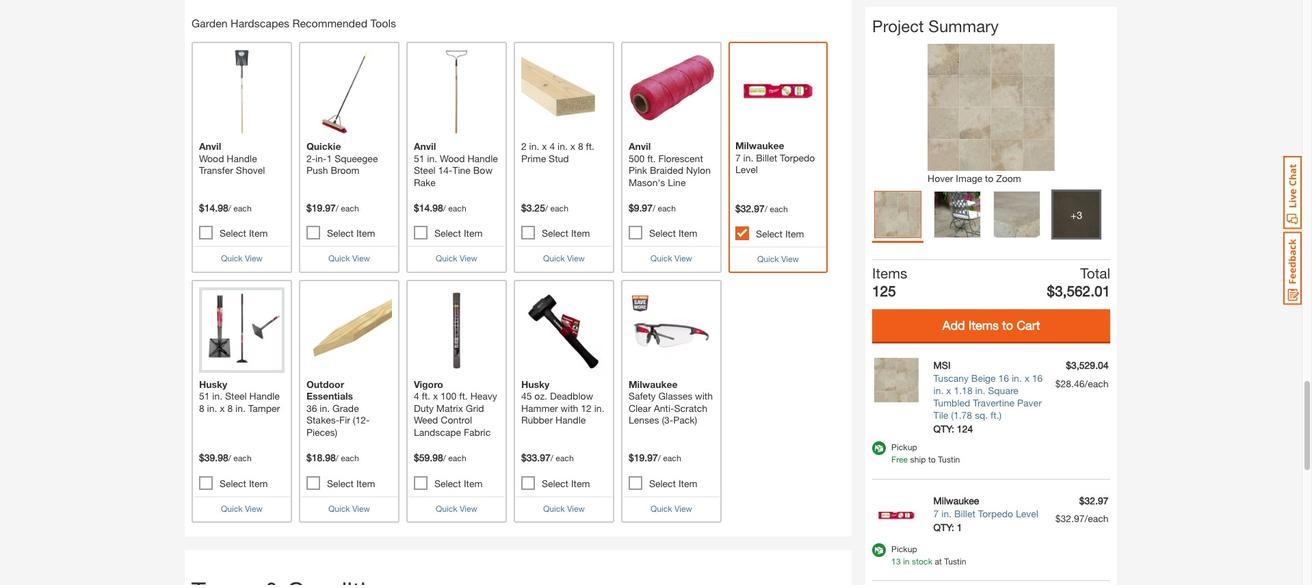 Task type: vqa. For each thing, say whether or not it's contained in the screenshot.
7 in. billet torpedo level image
yes



Task type: describe. For each thing, give the bounding box(es) containing it.
tile
[[934, 409, 949, 420]]

handle inside husky 51 in. steel handle 8 in. x 8 in. tamper
[[249, 390, 280, 402]]

51 for 8
[[199, 390, 210, 402]]

12
[[581, 402, 592, 414]]

travertine
[[973, 396, 1015, 408]]

milwaukee safety glasses with clear anti-scratch lenses (3-pack)
[[629, 378, 713, 426]]

in. inside outdoor essentials 36 in. grade stakes-fir (12- pieces)
[[320, 402, 330, 414]]

500 ft. florescent pink braided nylon mason's line image
[[629, 49, 714, 135]]

36 in. grade stakes-fir (12-pieces) image
[[306, 287, 392, 373]]

x right 2
[[570, 140, 575, 152]]

each for milwaukee safety glasses with clear anti-scratch lenses (3-pack)
[[663, 453, 681, 463]]

nylon
[[686, 164, 711, 176]]

quick for milwaukee 7 in. billet torpedo level
[[757, 254, 779, 264]]

quick view for vigoro 4 ft. x 100 ft. heavy duty matrix grid weed control landscape fabric
[[436, 503, 478, 514]]

2 16 from the left
[[1032, 372, 1043, 383]]

$19.97 for quickie 2-in-1 squeegee push broom
[[306, 202, 336, 214]]

milwaukee 7 in. billet torpedo level qty: 1
[[934, 494, 1039, 532]]

2-in-1 squeegee push broom image
[[306, 49, 392, 135]]

item for milwaukee safety glasses with clear anti-scratch lenses (3-pack)
[[679, 477, 698, 489]]

with inside husky 45 oz. deadblow hammer with 12 in. rubber handle
[[561, 402, 578, 414]]

stakes-
[[306, 414, 339, 426]]

1 horizontal spatial to
[[985, 172, 994, 184]]

matrix
[[436, 402, 463, 414]]

bow
[[473, 164, 493, 176]]

heavy
[[471, 390, 497, 402]]

steel inside the anvil 51 in. wood handle steel 14-tine bow rake
[[414, 164, 436, 176]]

1 horizontal spatial 8
[[227, 402, 233, 414]]

+
[[1071, 208, 1077, 221]]

$3,562.01
[[1047, 283, 1111, 299]]

$32.97 for / each
[[736, 203, 765, 214]]

wood inside anvil wood handle transfer shovel
[[199, 152, 224, 164]]

select item for anvil wood handle transfer shovel
[[220, 227, 268, 239]]

125
[[873, 283, 896, 299]]

quick view for anvil 500 ft. florescent pink braided nylon mason's line
[[651, 253, 692, 264]]

fir
[[339, 414, 350, 426]]

grid
[[466, 402, 484, 414]]

/ for milwaukee safety glasses with clear anti-scratch lenses (3-pack)
[[658, 453, 661, 463]]

hover
[[928, 172, 953, 184]]

tamper
[[248, 402, 280, 414]]

wood inside the anvil 51 in. wood handle steel 14-tine bow rake
[[440, 152, 465, 164]]

2 vertical spatial $32.97
[[1056, 513, 1085, 524]]

quick for outdoor essentials 36 in. grade stakes-fir (12- pieces)
[[328, 503, 350, 514]]

select item for anvil 500 ft. florescent pink braided nylon mason's line
[[649, 227, 698, 239]]

ft.)
[[991, 409, 1002, 420]]

glasses
[[659, 390, 693, 402]]

36
[[306, 402, 317, 414]]

tustin inside pickup free ship to tustin
[[938, 454, 960, 464]]

quick for anvil 500 ft. florescent pink braided nylon mason's line
[[651, 253, 672, 264]]

fabric
[[464, 426, 491, 438]]

quick view for quickie 2-in-1 squeegee push broom
[[328, 253, 370, 264]]

essentials
[[306, 390, 353, 402]]

view for milwaukee safety glasses with clear anti-scratch lenses (3-pack)
[[675, 503, 692, 514]]

(12-
[[353, 414, 370, 426]]

view for vigoro 4 ft. x 100 ft. heavy duty matrix grid weed control landscape fabric
[[460, 503, 478, 514]]

duty
[[414, 402, 434, 414]]

summary
[[929, 16, 999, 36]]

select for husky 45 oz. deadblow hammer with 12 in. rubber handle
[[542, 477, 569, 489]]

husky for oz.
[[521, 378, 550, 390]]

4 inside 'vigoro 4 ft. x 100 ft. heavy duty matrix grid weed control landscape fabric'
[[414, 390, 419, 402]]

rubber
[[521, 414, 553, 426]]

milwaukee for safety glasses with clear anti-scratch lenses (3-pack)
[[629, 378, 678, 390]]

to inside pickup free ship to tustin
[[928, 454, 936, 464]]

each for husky 45 oz. deadblow hammer with 12 in. rubber handle
[[556, 453, 574, 463]]

quickie 2-in-1 squeegee push broom
[[306, 140, 378, 176]]

pickup free ship to tustin
[[892, 442, 960, 464]]

51 in. steel handle 8 in. x 8 in. tamper image
[[199, 287, 285, 373]]

beige
[[972, 372, 996, 383]]

item for anvil wood handle transfer shovel
[[249, 227, 268, 239]]

in
[[903, 556, 910, 566]]

select item for husky 51 in. steel handle 8 in. x 8 in. tamper
[[220, 477, 268, 489]]

total
[[1081, 265, 1111, 281]]

4 inside 2 in. x 4 in. x 8 ft. prime stud
[[550, 140, 555, 152]]

view for anvil wood handle transfer shovel
[[245, 253, 263, 264]]

/ inside $3,529.04 $28.46 / each
[[1085, 377, 1088, 389]]

$3,529.04 $28.46 / each
[[1056, 359, 1109, 389]]

hardscapes
[[231, 16, 289, 29]]

broom
[[331, 164, 360, 176]]

$33.97 / each
[[521, 452, 574, 463]]

tools
[[371, 16, 396, 29]]

51 for steel
[[414, 152, 425, 164]]

quick view for husky 51 in. steel handle 8 in. x 8 in. tamper
[[221, 503, 263, 514]]

wood handle transfer shovel image
[[199, 49, 285, 135]]

each inside $3.25 / each
[[550, 203, 569, 214]]

in. inside milwaukee 7 in. billet torpedo level qty: 1
[[942, 507, 952, 519]]

item for vigoro 4 ft. x 100 ft. heavy duty matrix grid weed control landscape fabric
[[464, 477, 483, 489]]

$14.98 / each for 51 in. wood handle steel 14-tine bow rake
[[414, 202, 466, 214]]

vigoro 4 ft. x 100 ft. heavy duty matrix grid weed control landscape fabric
[[414, 378, 497, 438]]

quick for quickie 2-in-1 squeegee push broom
[[328, 253, 350, 264]]

prime
[[521, 152, 546, 164]]

view for anvil 51 in. wood handle steel 14-tine bow rake
[[460, 253, 478, 264]]

$59.98 / each
[[414, 452, 466, 463]]

tustin inside pickup 13 in stock at tustin
[[944, 556, 967, 566]]

8 inside 2 in. x 4 in. x 8 ft. prime stud
[[578, 140, 583, 152]]

pickup for milwaukee 7 in. billet torpedo level qty: 1
[[892, 543, 917, 554]]

view for quickie 2-in-1 squeegee push broom
[[352, 253, 370, 264]]

$3,529.04
[[1066, 359, 1109, 370]]

pack)
[[673, 414, 697, 426]]

each inside $32.97 $32.97 / each
[[1088, 513, 1109, 524]]

tuscany beige 16 in. x 16 in. x 1.18 in. square tumbled travertine paver tile (1.78 sq. ft.) image
[[874, 357, 919, 402]]

7 for milwaukee 7 in. billet torpedo level qty: 1
[[934, 507, 939, 519]]

45 oz. deadblow hammer with 12 in. rubber handle image
[[521, 287, 607, 373]]

(3-
[[662, 414, 673, 426]]

1.18
[[954, 384, 973, 396]]

quick view for anvil 51 in. wood handle steel 14-tine bow rake
[[436, 253, 478, 264]]

tine
[[453, 164, 471, 176]]

select for quickie 2-in-1 squeegee push broom
[[327, 227, 354, 239]]

total $3,562.01
[[1047, 265, 1111, 299]]

in. inside husky 45 oz. deadblow hammer with 12 in. rubber handle
[[594, 402, 605, 414]]

anvil for 500
[[629, 140, 651, 152]]

msi
[[934, 359, 951, 370]]

tuscany
[[934, 372, 969, 383]]

$32.97 for $32.97
[[1080, 494, 1109, 506]]

2 in. x 4 in. x 8 ft. prime stud
[[521, 140, 595, 164]]

$39.98
[[199, 452, 228, 463]]

$14.98 for anvil wood handle transfer shovel
[[199, 202, 228, 214]]

pink
[[629, 164, 647, 176]]

rake
[[414, 176, 436, 188]]

/ for vigoro 4 ft. x 100 ft. heavy duty matrix grid weed control landscape fabric
[[443, 453, 446, 463]]

landscape
[[414, 426, 461, 438]]

view for husky 51 in. steel handle 8 in. x 8 in. tamper
[[245, 503, 263, 514]]

free
[[892, 454, 908, 464]]

$32.97 / each
[[736, 203, 788, 214]]

tumbled
[[934, 396, 971, 408]]

/ for anvil wood handle transfer shovel
[[228, 203, 231, 214]]

1 16 from the left
[[999, 372, 1009, 383]]

$14.98 / each for wood handle transfer shovel
[[199, 202, 252, 214]]

0 horizontal spatial 8
[[199, 402, 204, 414]]

anti-
[[654, 402, 674, 414]]

safety glasses with clear anti-scratch lenses (3-pack) image
[[629, 287, 714, 373]]

each inside $3,529.04 $28.46 / each
[[1088, 377, 1109, 389]]

milwaukee inside milwaukee 7 in. billet torpedo level qty: 1
[[934, 494, 979, 506]]

sq.
[[975, 409, 988, 420]]

each for anvil 51 in. wood handle steel 14-tine bow rake
[[448, 203, 466, 214]]

$3.25 / each
[[521, 202, 569, 214]]

/ for quickie 2-in-1 squeegee push broom
[[336, 203, 339, 214]]

stock
[[912, 556, 933, 566]]

anvil for 51
[[414, 140, 436, 152]]

2 in. x 4 in. x 8 ft. prime stud image
[[521, 49, 607, 135]]

quick view for milwaukee safety glasses with clear anti-scratch lenses (3-pack)
[[651, 503, 692, 514]]

/ inside $32.97 $32.97 / each
[[1085, 513, 1088, 524]]

/ for outdoor essentials 36 in. grade stakes-fir (12- pieces)
[[336, 453, 339, 463]]

pickup for msi tuscany beige 16 in. x 16 in. x 1.18 in. square tumbled travertine paver tile (1.78 sq. ft.) qty: 124
[[892, 442, 917, 452]]

view for outdoor essentials 36 in. grade stakes-fir (12- pieces)
[[352, 503, 370, 514]]

/ inside $3.25 / each
[[545, 203, 548, 214]]

4 ft. x 100 ft. heavy duty matrix grid weed control landscape fabric image
[[414, 287, 499, 373]]

(1.78
[[951, 409, 972, 420]]

quick for vigoro 4 ft. x 100 ft. heavy duty matrix grid weed control landscape fabric
[[436, 503, 458, 514]]

pickup 13 in stock at tustin
[[892, 543, 967, 566]]

stud
[[549, 152, 569, 164]]

$28.46
[[1056, 377, 1085, 389]]

hammer
[[521, 402, 558, 414]]

$19.97 for milwaukee safety glasses with clear anti-scratch lenses (3-pack)
[[629, 452, 658, 463]]

$59.98
[[414, 452, 443, 463]]

project summary
[[873, 16, 999, 36]]

push
[[306, 164, 328, 176]]

in-
[[316, 152, 327, 164]]

$9.97 / each
[[629, 202, 676, 214]]

handle inside anvil wood handle transfer shovel
[[227, 152, 257, 164]]

handle inside husky 45 oz. deadblow hammer with 12 in. rubber handle
[[556, 414, 586, 426]]

x inside 'vigoro 4 ft. x 100 ft. heavy duty matrix grid weed control landscape fabric'
[[433, 390, 438, 402]]

/ for husky 45 oz. deadblow hammer with 12 in. rubber handle
[[551, 453, 553, 463]]

select for anvil wood handle transfer shovel
[[220, 227, 246, 239]]

tuscany beige 16 in. x 16 in. x 1.18 in. square tumbled travertine paver tile (1.78 sq. ft.) link
[[934, 372, 1049, 421]]

torpedo for milwaukee 7 in. billet torpedo level
[[780, 152, 815, 163]]

select item for vigoro 4 ft. x 100 ft. heavy duty matrix grid weed control landscape fabric
[[434, 477, 483, 489]]

husky 51 in. steel handle 8 in. x 8 in. tamper
[[199, 378, 280, 414]]



Task type: locate. For each thing, give the bounding box(es) containing it.
51 inside the anvil 51 in. wood handle steel 14-tine bow rake
[[414, 152, 425, 164]]

torpedo inside milwaukee 7 in. billet torpedo level qty: 1
[[978, 507, 1013, 519]]

500
[[629, 152, 645, 164]]

select for milwaukee safety glasses with clear anti-scratch lenses (3-pack)
[[649, 477, 676, 489]]

7 in. billet torpedo level image
[[736, 49, 821, 134], [874, 493, 919, 537]]

0 horizontal spatial with
[[561, 402, 578, 414]]

51 up $39.98
[[199, 390, 210, 402]]

1 horizontal spatial anvil
[[414, 140, 436, 152]]

7 for milwaukee 7 in. billet torpedo level
[[736, 152, 741, 163]]

pickup inside pickup 13 in stock at tustin
[[892, 543, 917, 554]]

handle down "12" at the left of the page
[[556, 414, 586, 426]]

each for quickie 2-in-1 squeegee push broom
[[341, 203, 359, 214]]

$3.25
[[521, 202, 545, 214]]

select item
[[220, 227, 268, 239], [327, 227, 375, 239], [434, 227, 483, 239], [542, 227, 590, 239], [649, 227, 698, 239], [756, 228, 804, 240], [220, 477, 268, 489], [327, 477, 375, 489], [434, 477, 483, 489], [542, 477, 590, 489], [649, 477, 698, 489]]

select for outdoor essentials 36 in. grade stakes-fir (12- pieces)
[[327, 477, 354, 489]]

16
[[999, 372, 1009, 383], [1032, 372, 1043, 383]]

1 qty: from the top
[[934, 422, 955, 434]]

1 horizontal spatial steel
[[414, 164, 436, 176]]

select item down $39.98 / each
[[220, 477, 268, 489]]

1 vertical spatial 1
[[957, 521, 963, 532]]

1 horizontal spatial $19.97
[[629, 452, 658, 463]]

0 vertical spatial 4
[[550, 140, 555, 152]]

0 horizontal spatial 1
[[327, 152, 332, 164]]

feedback link image
[[1284, 231, 1302, 305]]

16 up paver
[[1032, 372, 1043, 383]]

live chat image
[[1284, 156, 1302, 229]]

51 inside husky 51 in. steel handle 8 in. x 8 in. tamper
[[199, 390, 210, 402]]

select item for husky 45 oz. deadblow hammer with 12 in. rubber handle
[[542, 477, 590, 489]]

in.
[[529, 140, 539, 152], [558, 140, 568, 152], [744, 152, 754, 163], [427, 152, 437, 164], [1012, 372, 1022, 383], [934, 384, 944, 396], [975, 384, 986, 396], [212, 390, 222, 402], [207, 402, 217, 414], [235, 402, 246, 414], [320, 402, 330, 414], [594, 402, 605, 414], [942, 507, 952, 519]]

image
[[956, 172, 983, 184]]

safety
[[629, 390, 656, 402]]

husky inside husky 45 oz. deadblow hammer with 12 in. rubber handle
[[521, 378, 550, 390]]

level up $32.97 / each
[[736, 164, 758, 175]]

anvil for wood
[[199, 140, 221, 152]]

1 pickup from the top
[[892, 442, 917, 452]]

0 horizontal spatial $14.98
[[199, 202, 228, 214]]

oz.
[[535, 390, 547, 402]]

$14.98 / each
[[199, 202, 252, 214], [414, 202, 466, 214]]

select down transfer at the top of the page
[[220, 227, 246, 239]]

x up prime
[[542, 140, 547, 152]]

husky up oz.
[[521, 378, 550, 390]]

51 up "rake"
[[414, 152, 425, 164]]

wood
[[199, 152, 224, 164], [440, 152, 465, 164]]

1 vertical spatial level
[[1016, 507, 1039, 519]]

in. inside the milwaukee 7 in. billet torpedo level
[[744, 152, 754, 163]]

quick for husky 51 in. steel handle 8 in. x 8 in. tamper
[[221, 503, 243, 514]]

grade
[[333, 402, 359, 414]]

to right the ship
[[928, 454, 936, 464]]

handle
[[227, 152, 257, 164], [468, 152, 498, 164], [249, 390, 280, 402], [556, 414, 586, 426]]

select item down $32.97 / each
[[756, 228, 804, 240]]

quick for milwaukee safety glasses with clear anti-scratch lenses (3-pack)
[[651, 503, 672, 514]]

0 horizontal spatial $19.97 / each
[[306, 202, 359, 214]]

x left tamper in the left bottom of the page
[[220, 402, 225, 414]]

item for outdoor essentials 36 in. grade stakes-fir (12- pieces)
[[356, 477, 375, 489]]

with down deadblow
[[561, 402, 578, 414]]

anvil wood handle transfer shovel
[[199, 140, 265, 176]]

steel inside husky 51 in. steel handle 8 in. x 8 in. tamper
[[225, 390, 247, 402]]

0 horizontal spatial wood
[[199, 152, 224, 164]]

1 horizontal spatial with
[[695, 390, 713, 402]]

2 $14.98 / each from the left
[[414, 202, 466, 214]]

45
[[521, 390, 532, 402]]

each for anvil wood handle transfer shovel
[[233, 203, 252, 214]]

select item for milwaukee safety glasses with clear anti-scratch lenses (3-pack)
[[649, 477, 698, 489]]

0 vertical spatial steel
[[414, 164, 436, 176]]

1 horizontal spatial $14.98 / each
[[414, 202, 466, 214]]

view for husky 45 oz. deadblow hammer with 12 in. rubber handle
[[567, 503, 585, 514]]

7 inside the milwaukee 7 in. billet torpedo level
[[736, 152, 741, 163]]

milwaukee up safety
[[629, 378, 678, 390]]

select item down $33.97 / each
[[542, 477, 590, 489]]

milwaukee inside the milwaukee safety glasses with clear anti-scratch lenses (3-pack)
[[629, 378, 678, 390]]

4 up duty
[[414, 390, 419, 402]]

1 horizontal spatial 1
[[957, 521, 963, 532]]

quick view
[[221, 253, 263, 264], [328, 253, 370, 264], [436, 253, 478, 264], [543, 253, 585, 264], [651, 253, 692, 264], [757, 254, 799, 264], [221, 503, 263, 514], [328, 503, 370, 514], [436, 503, 478, 514], [543, 503, 585, 514], [651, 503, 692, 514]]

3
[[1077, 208, 1083, 221]]

qty: inside milwaukee 7 in. billet torpedo level qty: 1
[[934, 521, 955, 532]]

with inside the milwaukee safety glasses with clear anti-scratch lenses (3-pack)
[[695, 390, 713, 402]]

ship
[[910, 454, 926, 464]]

transfer
[[199, 164, 233, 176]]

x up paver
[[1025, 372, 1030, 383]]

1 horizontal spatial $14.98
[[414, 202, 443, 214]]

deadblow
[[550, 390, 593, 402]]

weed
[[414, 414, 438, 426]]

0 vertical spatial torpedo
[[780, 152, 815, 163]]

0 vertical spatial pickup
[[892, 442, 917, 452]]

billet up $32.97 / each
[[756, 152, 777, 163]]

anvil 51 in. wood handle steel 14-tine bow rake
[[414, 140, 498, 188]]

level for milwaukee 7 in. billet torpedo level
[[736, 164, 758, 175]]

in. inside the anvil 51 in. wood handle steel 14-tine bow rake
[[427, 152, 437, 164]]

0 vertical spatial level
[[736, 164, 758, 175]]

outdoor
[[306, 378, 344, 390]]

8
[[578, 140, 583, 152], [199, 402, 204, 414], [227, 402, 233, 414]]

None checkbox
[[199, 226, 213, 240], [629, 226, 642, 240], [199, 226, 213, 240], [629, 226, 642, 240]]

select down $3.25 / each
[[542, 227, 569, 239]]

handle up tamper in the left bottom of the page
[[249, 390, 280, 402]]

lenses
[[629, 414, 659, 426]]

billet inside the milwaukee 7 in. billet torpedo level
[[756, 152, 777, 163]]

each inside $32.97 / each
[[770, 204, 788, 214]]

1 horizontal spatial level
[[1016, 507, 1039, 519]]

1 horizontal spatial torpedo
[[978, 507, 1013, 519]]

each for outdoor essentials 36 in. grade stakes-fir (12- pieces)
[[341, 453, 359, 463]]

7 in. billet torpedo level link
[[934, 507, 1049, 519]]

2 pickup from the top
[[892, 543, 917, 554]]

anvil up "rake"
[[414, 140, 436, 152]]

quick view for milwaukee 7 in. billet torpedo level
[[757, 254, 799, 264]]

mason's
[[629, 176, 665, 188]]

item for anvil 500 ft. florescent pink braided nylon mason's line
[[679, 227, 698, 239]]

1 vertical spatial tustin
[[944, 556, 967, 566]]

pieces)
[[306, 426, 338, 438]]

select item for anvil 51 in. wood handle steel 14-tine bow rake
[[434, 227, 483, 239]]

select down broom
[[327, 227, 354, 239]]

2 qty: from the top
[[934, 521, 955, 532]]

0 horizontal spatial husky
[[199, 378, 227, 390]]

7 up $32.97 / each
[[736, 152, 741, 163]]

1 vertical spatial qty:
[[934, 521, 955, 532]]

0 vertical spatial 7
[[736, 152, 741, 163]]

4
[[550, 140, 555, 152], [414, 390, 419, 402]]

$19.97 down lenses
[[629, 452, 658, 463]]

0 vertical spatial billet
[[756, 152, 777, 163]]

outdoor essentials 36 in. grade stakes-fir (12- pieces)
[[306, 378, 370, 438]]

2
[[521, 140, 527, 152]]

vigoro
[[414, 378, 443, 390]]

select down $59.98 / each
[[434, 477, 461, 489]]

billet for milwaukee 7 in. billet torpedo level qty: 1
[[955, 507, 976, 519]]

select down $39.98 / each
[[220, 477, 246, 489]]

each for vigoro 4 ft. x 100 ft. heavy duty matrix grid weed control landscape fabric
[[448, 453, 466, 463]]

2 anvil from the left
[[414, 140, 436, 152]]

$19.97 down push on the left top of page
[[306, 202, 336, 214]]

select down $18.98 / each
[[327, 477, 354, 489]]

quick for anvil wood handle transfer shovel
[[221, 253, 243, 264]]

1 horizontal spatial milwaukee
[[736, 140, 785, 151]]

$19.97 / each down lenses
[[629, 452, 681, 463]]

item for quickie 2-in-1 squeegee push broom
[[356, 227, 375, 239]]

1 vertical spatial 7 in. billet torpedo level image
[[874, 493, 919, 537]]

torpedo inside the milwaukee 7 in. billet torpedo level
[[780, 152, 815, 163]]

milwaukee inside the milwaukee 7 in. billet torpedo level
[[736, 140, 785, 151]]

8 down 2 in. x 4 in. x 8 ft. prime stud image
[[578, 140, 583, 152]]

$33.97
[[521, 452, 551, 463]]

0 vertical spatial $19.97
[[306, 202, 336, 214]]

2-
[[306, 152, 316, 164]]

steel up "rake"
[[414, 164, 436, 176]]

braided
[[650, 164, 684, 176]]

1 horizontal spatial 7
[[934, 507, 939, 519]]

with
[[695, 390, 713, 402], [561, 402, 578, 414]]

7 in. billet torpedo level image for pickup
[[874, 493, 919, 537]]

3 anvil from the left
[[629, 140, 651, 152]]

qty: up pickup 13 in stock at tustin
[[934, 521, 955, 532]]

0 horizontal spatial anvil
[[199, 140, 221, 152]]

garden
[[192, 16, 228, 29]]

$14.98 down "rake"
[[414, 202, 443, 214]]

quick for husky 45 oz. deadblow hammer with 12 in. rubber handle
[[543, 503, 565, 514]]

1 horizontal spatial wood
[[440, 152, 465, 164]]

select down $32.97 / each
[[756, 228, 783, 240]]

1 vertical spatial to
[[928, 454, 936, 464]]

milwaukee up $32.97 / each
[[736, 140, 785, 151]]

8 left tamper in the left bottom of the page
[[227, 402, 233, 414]]

view for anvil 500 ft. florescent pink braided nylon mason's line
[[675, 253, 692, 264]]

ft. inside anvil 500 ft. florescent pink braided nylon mason's line
[[647, 152, 656, 164]]

billet inside milwaukee 7 in. billet torpedo level qty: 1
[[955, 507, 976, 519]]

8 up $39.98
[[199, 402, 204, 414]]

select item down shovel
[[220, 227, 268, 239]]

recommended
[[293, 16, 368, 29]]

2 vertical spatial milwaukee
[[934, 494, 979, 506]]

0 horizontal spatial 4
[[414, 390, 419, 402]]

1 husky from the left
[[199, 378, 227, 390]]

items
[[873, 265, 908, 281]]

items 125
[[873, 265, 908, 299]]

$14.98 for anvil 51 in. wood handle steel 14-tine bow rake
[[414, 202, 443, 214]]

husky
[[199, 378, 227, 390], [521, 378, 550, 390]]

0 vertical spatial to
[[985, 172, 994, 184]]

$18.98
[[306, 452, 336, 463]]

select for anvil 51 in. wood handle steel 14-tine bow rake
[[434, 227, 461, 239]]

$19.97 / each down broom
[[306, 202, 359, 214]]

control
[[441, 414, 472, 426]]

quick view for outdoor essentials 36 in. grade stakes-fir (12- pieces)
[[328, 503, 370, 514]]

husky down 51 in. steel handle 8 in. x 8 in. tamper image
[[199, 378, 227, 390]]

4 up stud
[[550, 140, 555, 152]]

quick view for anvil wood handle transfer shovel
[[221, 253, 263, 264]]

scratch
[[674, 402, 708, 414]]

1 down 7 in. billet torpedo level link
[[957, 521, 963, 532]]

0 horizontal spatial billet
[[756, 152, 777, 163]]

1 horizontal spatial husky
[[521, 378, 550, 390]]

x down the tuscany
[[947, 384, 952, 396]]

milwaukee for 7 in. billet torpedo level
[[736, 140, 785, 151]]

$9.97
[[629, 202, 653, 214]]

0 horizontal spatial 7
[[736, 152, 741, 163]]

tustin right at at the right bottom of the page
[[944, 556, 967, 566]]

select item down $9.97 / each
[[649, 227, 698, 239]]

0 horizontal spatial torpedo
[[780, 152, 815, 163]]

0 vertical spatial tustin
[[938, 454, 960, 464]]

each inside $18.98 / each
[[341, 453, 359, 463]]

2 horizontal spatial milwaukee
[[934, 494, 979, 506]]

level
[[736, 164, 758, 175], [1016, 507, 1039, 519]]

pickup up in
[[892, 543, 917, 554]]

garden hardscapes recommended tools
[[192, 16, 396, 29]]

$14.98 / each down "rake"
[[414, 202, 466, 214]]

2 horizontal spatial 8
[[578, 140, 583, 152]]

shovel
[[236, 164, 265, 176]]

select item down broom
[[327, 227, 375, 239]]

wood up transfer at the top of the page
[[199, 152, 224, 164]]

1 vertical spatial torpedo
[[978, 507, 1013, 519]]

with up scratch
[[695, 390, 713, 402]]

16 up square
[[999, 372, 1009, 383]]

paver
[[1018, 396, 1042, 408]]

1 $14.98 / each from the left
[[199, 202, 252, 214]]

each inside $39.98 / each
[[233, 453, 252, 463]]

steel up $39.98 / each
[[225, 390, 247, 402]]

$39.98 / each
[[199, 452, 252, 463]]

1 inside quickie 2-in-1 squeegee push broom
[[327, 152, 332, 164]]

item for milwaukee 7 in. billet torpedo level
[[785, 228, 804, 240]]

2 husky from the left
[[521, 378, 550, 390]]

1 vertical spatial 51
[[199, 390, 210, 402]]

x left the 100
[[433, 390, 438, 402]]

billet for milwaukee 7 in. billet torpedo level
[[756, 152, 777, 163]]

/ for anvil 500 ft. florescent pink braided nylon mason's line
[[653, 203, 656, 214]]

each inside $9.97 / each
[[658, 203, 676, 214]]

quickie
[[306, 140, 341, 152]]

100
[[441, 390, 457, 402]]

wood up 14-
[[440, 152, 465, 164]]

husky for in.
[[199, 378, 227, 390]]

/ inside $9.97 / each
[[653, 203, 656, 214]]

view
[[245, 253, 263, 264], [352, 253, 370, 264], [460, 253, 478, 264], [567, 253, 585, 264], [675, 253, 692, 264], [781, 254, 799, 264], [245, 503, 263, 514], [352, 503, 370, 514], [460, 503, 478, 514], [567, 503, 585, 514], [675, 503, 692, 514]]

0 horizontal spatial $14.98 / each
[[199, 202, 252, 214]]

level inside the milwaukee 7 in. billet torpedo level
[[736, 164, 758, 175]]

select item down $3.25 / each
[[542, 227, 590, 239]]

1 vertical spatial pickup
[[892, 543, 917, 554]]

item for husky 51 in. steel handle 8 in. x 8 in. tamper
[[249, 477, 268, 489]]

husky 45 oz. deadblow hammer with 12 in. rubber handle
[[521, 378, 605, 426]]

pickup inside pickup free ship to tustin
[[892, 442, 917, 452]]

x
[[542, 140, 547, 152], [570, 140, 575, 152], [1025, 372, 1030, 383], [947, 384, 952, 396], [433, 390, 438, 402], [220, 402, 225, 414]]

1 vertical spatial milwaukee
[[629, 378, 678, 390]]

hover image to zoom
[[928, 172, 1021, 184]]

ft. inside 2 in. x 4 in. x 8 ft. prime stud
[[586, 140, 595, 152]]

1 wood from the left
[[199, 152, 224, 164]]

/ inside $39.98 / each
[[228, 453, 231, 463]]

1 horizontal spatial 51
[[414, 152, 425, 164]]

to left the zoom
[[985, 172, 994, 184]]

0 vertical spatial 7 in. billet torpedo level image
[[736, 49, 821, 134]]

0 horizontal spatial to
[[928, 454, 936, 464]]

7 in. billet torpedo level image up 13
[[874, 493, 919, 537]]

qty: down tile
[[934, 422, 955, 434]]

level inside milwaukee 7 in. billet torpedo level qty: 1
[[1016, 507, 1039, 519]]

/ for milwaukee 7 in. billet torpedo level
[[765, 204, 768, 214]]

0 horizontal spatial milwaukee
[[629, 378, 678, 390]]

0 vertical spatial 51
[[414, 152, 425, 164]]

0 horizontal spatial steel
[[225, 390, 247, 402]]

51 in. wood handle steel 14-tine bow rake image
[[414, 49, 499, 135]]

1 horizontal spatial billet
[[955, 507, 976, 519]]

anvil up the 500
[[629, 140, 651, 152]]

1 horizontal spatial $19.97 / each
[[629, 452, 681, 463]]

select item for quickie 2-in-1 squeegee push broom
[[327, 227, 375, 239]]

select for husky 51 in. steel handle 8 in. x 8 in. tamper
[[220, 477, 246, 489]]

1 down quickie
[[327, 152, 332, 164]]

0 horizontal spatial 16
[[999, 372, 1009, 383]]

+ 3
[[1071, 208, 1083, 221]]

view for milwaukee 7 in. billet torpedo level
[[781, 254, 799, 264]]

0 vertical spatial milwaukee
[[736, 140, 785, 151]]

select down (3-
[[649, 477, 676, 489]]

1 vertical spatial $19.97
[[629, 452, 658, 463]]

1 vertical spatial steel
[[225, 390, 247, 402]]

select down "rake"
[[434, 227, 461, 239]]

0 horizontal spatial 51
[[199, 390, 210, 402]]

quick for anvil 51 in. wood handle steel 14-tine bow rake
[[436, 253, 458, 264]]

1 vertical spatial 7
[[934, 507, 939, 519]]

0 horizontal spatial 7 in. billet torpedo level image
[[736, 49, 821, 134]]

select item for milwaukee 7 in. billet torpedo level
[[756, 228, 804, 240]]

/ inside $59.98 / each
[[443, 453, 446, 463]]

$19.97 / each for push
[[306, 202, 359, 214]]

1 vertical spatial $19.97 / each
[[629, 452, 681, 463]]

select item down $59.98 / each
[[434, 477, 483, 489]]

/ for husky 51 in. steel handle 8 in. x 8 in. tamper
[[228, 453, 231, 463]]

billet up pickup 13 in stock at tustin
[[955, 507, 976, 519]]

0 vertical spatial qty:
[[934, 422, 955, 434]]

$19.97 / each for anti-
[[629, 452, 681, 463]]

milwaukee 7 in. billet torpedo level
[[736, 140, 815, 175]]

1 anvil from the left
[[199, 140, 221, 152]]

billet
[[756, 152, 777, 163], [955, 507, 976, 519]]

select item down "rake"
[[434, 227, 483, 239]]

handle up bow
[[468, 152, 498, 164]]

$14.98 down transfer at the top of the page
[[199, 202, 228, 214]]

7 inside milwaukee 7 in. billet torpedo level qty: 1
[[934, 507, 939, 519]]

1 vertical spatial billet
[[955, 507, 976, 519]]

tustin right the ship
[[938, 454, 960, 464]]

item
[[249, 227, 268, 239], [356, 227, 375, 239], [464, 227, 483, 239], [571, 227, 590, 239], [679, 227, 698, 239], [785, 228, 804, 240], [249, 477, 268, 489], [356, 477, 375, 489], [464, 477, 483, 489], [571, 477, 590, 489], [679, 477, 698, 489]]

zoom
[[996, 172, 1021, 184]]

qty: inside 'msi tuscany beige 16 in. x 16 in. x 1.18 in. square tumbled travertine paver tile (1.78 sq. ft.) qty: 124'
[[934, 422, 955, 434]]

each for milwaukee 7 in. billet torpedo level
[[770, 204, 788, 214]]

husky inside husky 51 in. steel handle 8 in. x 8 in. tamper
[[199, 378, 227, 390]]

0 vertical spatial $19.97 / each
[[306, 202, 359, 214]]

1 horizontal spatial 7 in. billet torpedo level image
[[874, 493, 919, 537]]

1 $14.98 from the left
[[199, 202, 228, 214]]

7 up pickup 13 in stock at tustin
[[934, 507, 939, 519]]

select item down (3-
[[649, 477, 698, 489]]

select for anvil 500 ft. florescent pink braided nylon mason's line
[[649, 227, 676, 239]]

0 horizontal spatial level
[[736, 164, 758, 175]]

each inside $33.97 / each
[[556, 453, 574, 463]]

2 wood from the left
[[440, 152, 465, 164]]

at
[[935, 556, 942, 566]]

1 horizontal spatial 4
[[550, 140, 555, 152]]

14-
[[438, 164, 453, 176]]

1 vertical spatial 4
[[414, 390, 419, 402]]

13
[[892, 556, 901, 566]]

milwaukee up 7 in. billet torpedo level link
[[934, 494, 979, 506]]

0 vertical spatial $32.97
[[736, 203, 765, 214]]

quick view for husky 45 oz. deadblow hammer with 12 in. rubber handle
[[543, 503, 585, 514]]

None checkbox
[[306, 226, 320, 240], [414, 226, 428, 240], [521, 226, 535, 240], [736, 227, 749, 240], [199, 476, 213, 490], [306, 476, 320, 490], [414, 476, 428, 490], [521, 476, 535, 490], [629, 476, 642, 490], [306, 226, 320, 240], [414, 226, 428, 240], [521, 226, 535, 240], [736, 227, 749, 240], [199, 476, 213, 490], [306, 476, 320, 490], [414, 476, 428, 490], [521, 476, 535, 490], [629, 476, 642, 490]]

2 horizontal spatial anvil
[[629, 140, 651, 152]]

2 $14.98 from the left
[[414, 202, 443, 214]]

msi tuscany beige 16 in. x 16 in. x 1.18 in. square tumbled travertine paver tile (1.78 sq. ft.) qty: 124
[[934, 359, 1043, 434]]

0 horizontal spatial $19.97
[[306, 202, 336, 214]]

1 horizontal spatial 16
[[1032, 372, 1043, 383]]

steel
[[414, 164, 436, 176], [225, 390, 247, 402]]

select item down $18.98 / each
[[327, 477, 375, 489]]

select item for outdoor essentials 36 in. grade stakes-fir (12- pieces)
[[327, 477, 375, 489]]

anvil inside the anvil 51 in. wood handle steel 14-tine bow rake
[[414, 140, 436, 152]]

each for anvil 500 ft. florescent pink braided nylon mason's line
[[658, 203, 676, 214]]

each for husky 51 in. steel handle 8 in. x 8 in. tamper
[[233, 453, 252, 463]]

pickup up free
[[892, 442, 917, 452]]

handle inside the anvil 51 in. wood handle steel 14-tine bow rake
[[468, 152, 498, 164]]

level for milwaukee 7 in. billet torpedo level qty: 1
[[1016, 507, 1039, 519]]

1 vertical spatial $32.97
[[1080, 494, 1109, 506]]

level left $32.97 $32.97 / each
[[1016, 507, 1039, 519]]

item for anvil 51 in. wood handle steel 14-tine bow rake
[[464, 227, 483, 239]]

$14.98 / each down transfer at the top of the page
[[199, 202, 252, 214]]

anvil
[[199, 140, 221, 152], [414, 140, 436, 152], [629, 140, 651, 152]]

square
[[988, 384, 1019, 396]]

/ inside $32.97 / each
[[765, 204, 768, 214]]

anvil 500 ft. florescent pink braided nylon mason's line
[[629, 140, 711, 188]]

7 in. billet torpedo level image for select item
[[736, 49, 821, 134]]

x inside husky 51 in. steel handle 8 in. x 8 in. tamper
[[220, 402, 225, 414]]

select down $9.97 / each
[[649, 227, 676, 239]]

line
[[668, 176, 686, 188]]

clear
[[629, 402, 651, 414]]

torpedo for milwaukee 7 in. billet torpedo level qty: 1
[[978, 507, 1013, 519]]

/ inside $18.98 / each
[[336, 453, 339, 463]]

select down $33.97 / each
[[542, 477, 569, 489]]

select for vigoro 4 ft. x 100 ft. heavy duty matrix grid weed control landscape fabric
[[434, 477, 461, 489]]

/ inside $33.97 / each
[[551, 453, 553, 463]]

anvil inside anvil wood handle transfer shovel
[[199, 140, 221, 152]]

1 inside milwaukee 7 in. billet torpedo level qty: 1
[[957, 521, 963, 532]]

each inside $59.98 / each
[[448, 453, 466, 463]]

handle up shovel
[[227, 152, 257, 164]]

$19.97 / each
[[306, 202, 359, 214], [629, 452, 681, 463]]

anvil inside anvil 500 ft. florescent pink braided nylon mason's line
[[629, 140, 651, 152]]

select for milwaukee 7 in. billet torpedo level
[[756, 228, 783, 240]]

7 in. billet torpedo level image up the milwaukee 7 in. billet torpedo level
[[736, 49, 821, 134]]

0 vertical spatial 1
[[327, 152, 332, 164]]

/ for anvil 51 in. wood handle steel 14-tine bow rake
[[443, 203, 446, 214]]

anvil up transfer at the top of the page
[[199, 140, 221, 152]]



